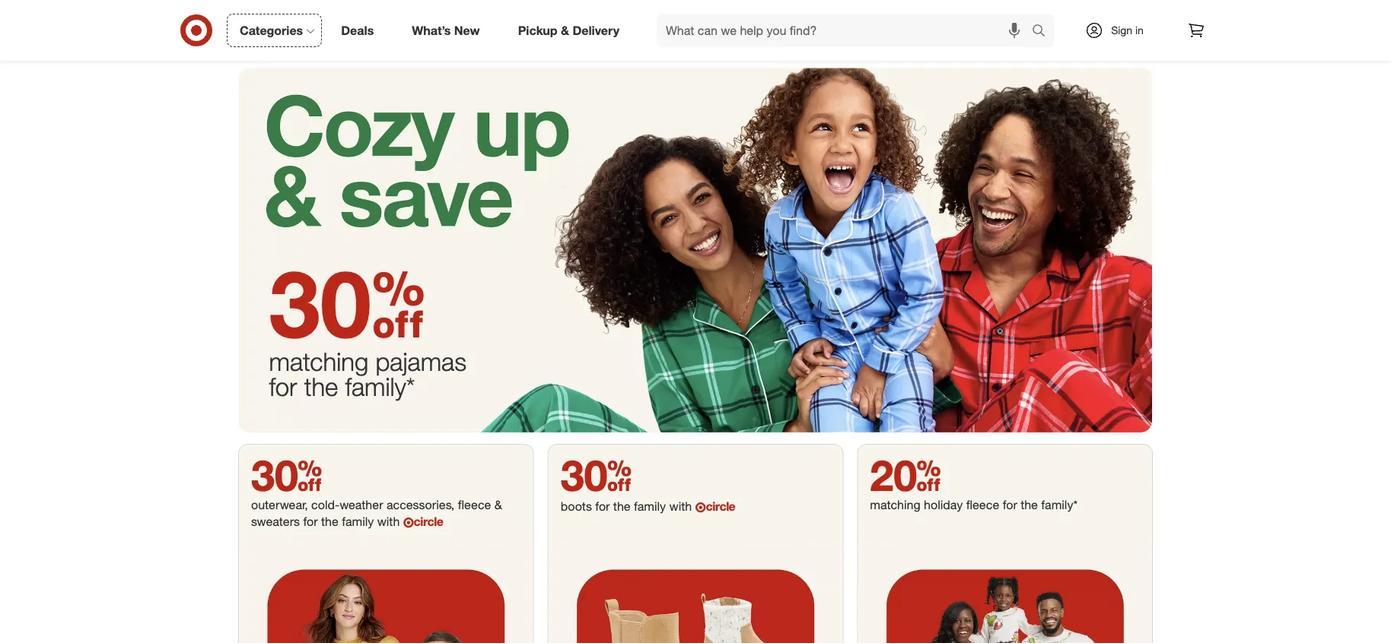 Task type: describe. For each thing, give the bounding box(es) containing it.
pickup
[[518, 23, 558, 38]]

3 add to cart button from the left
[[866, 1, 989, 25]]

the inside the 20 matching holiday fleece for the family*
[[1021, 498, 1038, 513]]

cold-
[[311, 498, 340, 513]]

outerwear, cold-weather accessories, fleece & sweaters for the family with
[[251, 498, 502, 530]]

to for fourth add to cart button from the right
[[323, 8, 332, 19]]

categories
[[240, 23, 303, 38]]

family inside outerwear, cold-weather accessories, fleece & sweaters for the family with
[[342, 515, 374, 530]]

pickup & delivery
[[518, 23, 620, 38]]

30 for outerwear,
[[251, 450, 322, 502]]

sign in
[[1111, 24, 1144, 37]]

20
[[870, 450, 941, 502]]

circle for fleece
[[414, 515, 443, 530]]

to for 3rd add to cart button from the right
[[773, 8, 782, 19]]

1 cart from the left
[[334, 8, 352, 19]]

new
[[454, 23, 480, 38]]

the inside outerwear, cold-weather accessories, fleece & sweaters for the family with
[[321, 515, 338, 530]]

holiday
[[924, 498, 963, 513]]

30 
[[269, 248, 425, 360]]

accessories,
[[387, 498, 455, 513]]

deals link
[[328, 14, 393, 47]]

2 cart from the left
[[784, 8, 802, 19]]

search
[[1025, 24, 1062, 39]]

add for second add to cart button from the right
[[903, 8, 920, 19]]

what's new link
[[399, 14, 499, 47]]

what's
[[412, 23, 451, 38]]

cozy up & save image
[[239, 68, 1152, 433]]


[[371, 248, 425, 360]]

deals
[[341, 23, 374, 38]]

2 add to cart button from the left
[[716, 1, 839, 25]]



Task type: vqa. For each thing, say whether or not it's contained in the screenshot.
& inside the outerwear, cold-weather accessories, fleece & sweaters for the family with
yes



Task type: locate. For each thing, give the bounding box(es) containing it.
matching inside the 20 matching holiday fleece for the family*
[[870, 498, 921, 513]]

0 horizontal spatial 30
[[251, 450, 322, 502]]

for inside the matching pajamas for the family*
[[269, 372, 297, 403]]

1 vertical spatial circle
[[414, 515, 443, 530]]

circle for with
[[706, 500, 735, 514]]

4 add from the left
[[1053, 8, 1070, 19]]

fleece inside the 20 matching holiday fleece for the family*
[[966, 498, 999, 513]]

add to cart button
[[266, 1, 389, 25], [716, 1, 839, 25], [866, 1, 989, 25], [1016, 1, 1139, 25]]

0 vertical spatial circle
[[706, 500, 735, 514]]

categories link
[[227, 14, 322, 47]]

add to cart for 3rd add to cart button from the right
[[753, 8, 802, 19]]

3 to from the left
[[923, 8, 932, 19]]

2 add to cart from the left
[[753, 8, 802, 19]]

the inside the matching pajamas for the family*
[[304, 372, 338, 403]]

pickup & delivery link
[[505, 14, 639, 47]]

cart
[[334, 8, 352, 19], [784, 8, 802, 19], [934, 8, 952, 19], [1084, 8, 1102, 19]]

add to cart for 1st add to cart button from the right
[[1053, 8, 1102, 19]]

pajamas
[[376, 347, 467, 378]]

2 30 from the left
[[561, 450, 632, 502]]

3 add to cart from the left
[[903, 8, 952, 19]]

1 horizontal spatial with
[[669, 500, 692, 514]]

0 vertical spatial family*
[[345, 372, 415, 403]]

matching
[[269, 347, 369, 378], [870, 498, 921, 513]]

30
[[251, 450, 322, 502], [561, 450, 632, 502]]

family
[[634, 500, 666, 514], [342, 515, 374, 530]]

boots
[[561, 500, 592, 514]]

1 horizontal spatial fleece
[[966, 498, 999, 513]]

family*
[[345, 372, 415, 403], [1041, 498, 1078, 513]]

0 horizontal spatial &
[[494, 498, 502, 513]]

for inside the 20 matching holiday fleece for the family*
[[1003, 498, 1017, 513]]

matching inside the matching pajamas for the family*
[[269, 347, 369, 378]]

for
[[269, 372, 297, 403], [1003, 498, 1017, 513], [595, 500, 610, 514], [303, 515, 318, 530]]

add
[[303, 8, 320, 19], [753, 8, 770, 19], [903, 8, 920, 19], [1053, 8, 1070, 19]]

0 vertical spatial &
[[561, 23, 569, 38]]

sign
[[1111, 24, 1133, 37]]

1 30 from the left
[[251, 450, 322, 502]]

family right boots
[[634, 500, 666, 514]]

30 for boots
[[561, 450, 632, 502]]

2 add from the left
[[753, 8, 770, 19]]

to
[[323, 8, 332, 19], [773, 8, 782, 19], [923, 8, 932, 19], [1073, 8, 1081, 19]]

with inside outerwear, cold-weather accessories, fleece & sweaters for the family with
[[377, 515, 400, 530]]

What can we help you find? suggestions appear below search field
[[657, 14, 1036, 47]]

0 vertical spatial family
[[634, 500, 666, 514]]

add for fourth add to cart button from the right
[[303, 8, 320, 19]]

0 horizontal spatial fleece
[[458, 498, 491, 513]]

0 vertical spatial matching
[[269, 347, 369, 378]]

to for 1st add to cart button from the right
[[1073, 8, 1081, 19]]

4 add to cart from the left
[[1053, 8, 1102, 19]]

1 add to cart from the left
[[303, 8, 352, 19]]

0 horizontal spatial circle
[[414, 515, 443, 530]]

to for second add to cart button from the right
[[923, 8, 932, 19]]

delivery
[[573, 23, 620, 38]]

1 vertical spatial matching
[[870, 498, 921, 513]]

1 vertical spatial family
[[342, 515, 374, 530]]

3 cart from the left
[[934, 8, 952, 19]]

what's new
[[412, 23, 480, 38]]

boots for the family with
[[561, 500, 695, 514]]

0 horizontal spatial family*
[[345, 372, 415, 403]]

circle
[[706, 500, 735, 514], [414, 515, 443, 530]]

1 vertical spatial &
[[494, 498, 502, 513]]

20 matching holiday fleece for the family*
[[870, 450, 1081, 513]]

add to cart
[[303, 8, 352, 19], [753, 8, 802, 19], [903, 8, 952, 19], [1053, 8, 1102, 19]]

add for 1st add to cart button from the right
[[1053, 8, 1070, 19]]

0 horizontal spatial family
[[342, 515, 374, 530]]

fleece right accessories,
[[458, 498, 491, 513]]

&
[[561, 23, 569, 38], [494, 498, 502, 513]]

matching pajamas for the family*
[[269, 347, 467, 403]]

1 horizontal spatial family*
[[1041, 498, 1078, 513]]

family down "weather"
[[342, 515, 374, 530]]

0 horizontal spatial with
[[377, 515, 400, 530]]

fleece right holiday
[[966, 498, 999, 513]]

1 horizontal spatial circle
[[706, 500, 735, 514]]

1 vertical spatial family*
[[1041, 498, 1078, 513]]

carousel region
[[239, 0, 1152, 68]]

add for 3rd add to cart button from the right
[[753, 8, 770, 19]]

30
[[269, 248, 371, 360]]

1 fleece from the left
[[458, 498, 491, 513]]

1 add to cart button from the left
[[266, 1, 389, 25]]

family* inside the matching pajamas for the family*
[[345, 372, 415, 403]]

1 vertical spatial with
[[377, 515, 400, 530]]

4 add to cart button from the left
[[1016, 1, 1139, 25]]

0 horizontal spatial matching
[[269, 347, 369, 378]]

with
[[669, 500, 692, 514], [377, 515, 400, 530]]

2 to from the left
[[773, 8, 782, 19]]

4 to from the left
[[1073, 8, 1081, 19]]

1 horizontal spatial family
[[634, 500, 666, 514]]

1 add from the left
[[303, 8, 320, 19]]

& inside outerwear, cold-weather accessories, fleece & sweaters for the family with
[[494, 498, 502, 513]]

outerwear,
[[251, 498, 308, 513]]

fleece
[[458, 498, 491, 513], [966, 498, 999, 513]]

4 cart from the left
[[1084, 8, 1102, 19]]

1 to from the left
[[323, 8, 332, 19]]

search button
[[1025, 14, 1062, 50]]

the
[[304, 372, 338, 403], [1021, 498, 1038, 513], [613, 500, 631, 514], [321, 515, 338, 530]]

1 horizontal spatial &
[[561, 23, 569, 38]]

2 fleece from the left
[[966, 498, 999, 513]]

0 vertical spatial with
[[669, 500, 692, 514]]

weather
[[340, 498, 383, 513]]

in
[[1135, 24, 1144, 37]]

3 add from the left
[[903, 8, 920, 19]]

family* inside the 20 matching holiday fleece for the family*
[[1041, 498, 1078, 513]]

1 horizontal spatial matching
[[870, 498, 921, 513]]

sweaters
[[251, 515, 300, 530]]

sign in link
[[1072, 14, 1167, 47]]

fleece inside outerwear, cold-weather accessories, fleece & sweaters for the family with
[[458, 498, 491, 513]]

for inside outerwear, cold-weather accessories, fleece & sweaters for the family with
[[303, 515, 318, 530]]

1 horizontal spatial 30
[[561, 450, 632, 502]]

add to cart for second add to cart button from the right
[[903, 8, 952, 19]]

add to cart for fourth add to cart button from the right
[[303, 8, 352, 19]]



